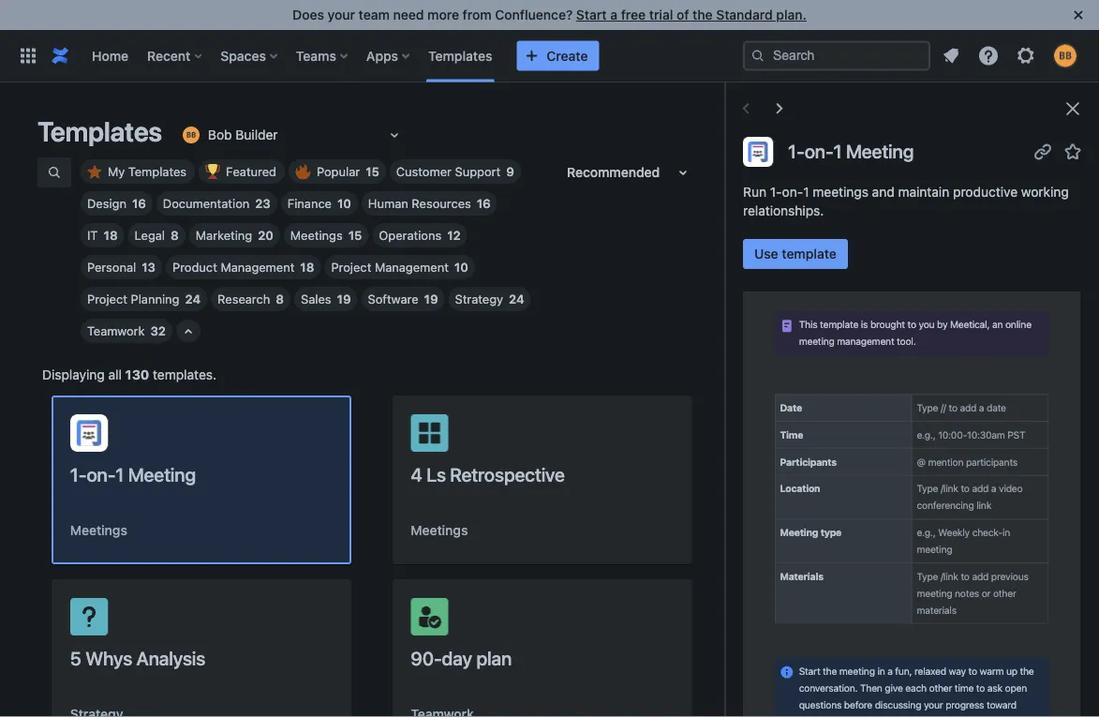 Task type: locate. For each thing, give the bounding box(es) containing it.
management
[[221, 260, 295, 274], [375, 260, 449, 274]]

1- inside run 1-on-1 meetings and maintain productive working relationships.
[[770, 184, 782, 200]]

0 horizontal spatial 1
[[116, 463, 124, 485]]

2 19 from the left
[[424, 292, 438, 306]]

24 right strategy
[[509, 292, 525, 306]]

all
[[108, 367, 122, 382]]

1 vertical spatial project
[[87, 292, 127, 306]]

customer
[[396, 164, 452, 179]]

software
[[368, 292, 419, 306]]

1 horizontal spatial 1
[[803, 184, 809, 200]]

featured button
[[199, 159, 285, 184]]

search image
[[751, 48, 766, 63]]

1 vertical spatial 1-on-1 meeting
[[70, 463, 196, 485]]

on-
[[805, 140, 834, 162], [782, 184, 803, 200], [87, 463, 116, 485]]

research
[[218, 292, 270, 306]]

19
[[337, 292, 351, 306], [424, 292, 438, 306]]

0 vertical spatial 10
[[337, 196, 351, 210]]

human resources 16
[[368, 196, 491, 210]]

2 vertical spatial 1
[[116, 463, 124, 485]]

0 vertical spatial project
[[331, 260, 371, 274]]

1-
[[788, 140, 805, 162], [770, 184, 782, 200], [70, 463, 87, 485]]

0 vertical spatial 1-
[[788, 140, 805, 162]]

0 vertical spatial meeting
[[846, 140, 914, 162]]

1 horizontal spatial on-
[[782, 184, 803, 200]]

1 vertical spatial on-
[[782, 184, 803, 200]]

12
[[447, 228, 461, 242]]

0 vertical spatial 18
[[104, 228, 118, 242]]

standard
[[716, 7, 773, 22]]

project
[[331, 260, 371, 274], [87, 292, 127, 306]]

1
[[834, 140, 842, 162], [803, 184, 809, 200], [116, 463, 124, 485]]

5
[[70, 647, 81, 669]]

0 horizontal spatial 8
[[171, 228, 179, 242]]

relationships.
[[743, 203, 824, 218]]

0 horizontal spatial 1-on-1 meeting
[[70, 463, 196, 485]]

popular
[[317, 164, 360, 179]]

1 horizontal spatial 24
[[509, 292, 525, 306]]

2 horizontal spatial on-
[[805, 140, 834, 162]]

project down personal
[[87, 292, 127, 306]]

human
[[368, 196, 408, 210]]

1 inside run 1-on-1 meetings and maintain productive working relationships.
[[803, 184, 809, 200]]

product
[[172, 260, 217, 274]]

1 vertical spatial meeting
[[128, 463, 196, 485]]

1 horizontal spatial 19
[[424, 292, 438, 306]]

open search bar image
[[47, 165, 62, 180]]

from
[[463, 7, 492, 22]]

1 horizontal spatial project
[[331, 260, 371, 274]]

0 horizontal spatial management
[[221, 260, 295, 274]]

Search field
[[743, 41, 931, 71]]

help icon image
[[978, 45, 1000, 67]]

19 right the sales
[[337, 292, 351, 306]]

marketing
[[196, 228, 252, 242]]

2 horizontal spatial meetings
[[411, 523, 468, 538]]

0 horizontal spatial 16
[[132, 196, 146, 210]]

90-day plan
[[411, 647, 512, 669]]

run 1-on-1 meetings and maintain productive working relationships.
[[743, 184, 1069, 218]]

5 whys analysis button
[[51, 579, 351, 717]]

management for project management
[[375, 260, 449, 274]]

and
[[872, 184, 895, 200]]

1 horizontal spatial 1-
[[770, 184, 782, 200]]

spaces
[[221, 48, 266, 63]]

0 vertical spatial 1-on-1 meeting
[[788, 140, 914, 162]]

plan.
[[776, 7, 807, 22]]

day
[[442, 647, 472, 669]]

0 vertical spatial 15
[[366, 164, 379, 179]]

meetings
[[813, 184, 869, 200]]

1 vertical spatial templates
[[37, 115, 162, 147]]

templates inside button
[[128, 164, 187, 179]]

finance 10
[[288, 196, 351, 210]]

1 meetings button from the left
[[70, 521, 127, 540]]

0 horizontal spatial 15
[[348, 228, 362, 242]]

templates down from
[[428, 48, 492, 63]]

management for product management
[[221, 260, 295, 274]]

teams button
[[290, 41, 355, 71]]

2 vertical spatial templates
[[128, 164, 187, 179]]

16 down my templates button
[[132, 196, 146, 210]]

meetings button
[[70, 521, 127, 540], [411, 521, 468, 540]]

8 for legal 8
[[171, 228, 179, 242]]

templates.
[[153, 367, 217, 382]]

13
[[142, 260, 156, 274]]

close image
[[1062, 97, 1084, 120]]

0 vertical spatial 1
[[834, 140, 842, 162]]

1 horizontal spatial meetings button
[[411, 521, 468, 540]]

operations
[[379, 228, 442, 242]]

create button
[[517, 41, 599, 71]]

analysis
[[136, 647, 205, 669]]

teams
[[296, 48, 336, 63]]

1 vertical spatial 15
[[348, 228, 362, 242]]

templates up my
[[37, 115, 162, 147]]

None text field
[[180, 126, 183, 144]]

0 vertical spatial templates
[[428, 48, 492, 63]]

2 vertical spatial on-
[[87, 463, 116, 485]]

banner
[[0, 30, 1099, 82]]

1 horizontal spatial 10
[[454, 260, 468, 274]]

meetings
[[290, 228, 343, 242], [70, 523, 127, 538], [411, 523, 468, 538]]

1 horizontal spatial 8
[[276, 292, 284, 306]]

teamwork 32
[[87, 324, 166, 338]]

15 right popular
[[366, 164, 379, 179]]

management up the research 8
[[221, 260, 295, 274]]

1 vertical spatial 18
[[300, 260, 314, 274]]

1 management from the left
[[221, 260, 295, 274]]

10 down 12
[[454, 260, 468, 274]]

15
[[366, 164, 379, 179], [348, 228, 362, 242]]

need
[[393, 7, 424, 22]]

settings icon image
[[1015, 45, 1038, 67]]

16 down support at the left top
[[477, 196, 491, 210]]

4 ls retrospective
[[411, 463, 565, 485]]

10 down popular
[[337, 196, 351, 210]]

use template button
[[743, 239, 848, 269]]

1 vertical spatial 1-
[[770, 184, 782, 200]]

strategy 24
[[455, 292, 525, 306]]

0 horizontal spatial 24
[[185, 292, 201, 306]]

0 horizontal spatial 10
[[337, 196, 351, 210]]

18 right the it
[[104, 228, 118, 242]]

templates inside global element
[[428, 48, 492, 63]]

personal 13
[[87, 260, 156, 274]]

home link
[[86, 41, 134, 71]]

1 horizontal spatial management
[[375, 260, 449, 274]]

5 whys analysis
[[70, 647, 205, 669]]

19 right software
[[424, 292, 438, 306]]

apps button
[[361, 41, 417, 71]]

project down "meetings 15"
[[331, 260, 371, 274]]

2 management from the left
[[375, 260, 449, 274]]

recommended button
[[556, 157, 706, 187]]

plan
[[476, 647, 512, 669]]

templates
[[428, 48, 492, 63], [37, 115, 162, 147], [128, 164, 187, 179]]

featured
[[226, 164, 277, 179]]

close image
[[1068, 4, 1090, 26]]

0 horizontal spatial 1-
[[70, 463, 87, 485]]

management down operations
[[375, 260, 449, 274]]

2 16 from the left
[[477, 196, 491, 210]]

0 horizontal spatial project
[[87, 292, 127, 306]]

confluence?
[[495, 7, 573, 22]]

24 down product
[[185, 292, 201, 306]]

8 right the research
[[276, 292, 284, 306]]

0 horizontal spatial meetings
[[70, 523, 127, 538]]

20
[[258, 228, 274, 242]]

16
[[132, 196, 146, 210], [477, 196, 491, 210]]

sales 19
[[301, 292, 351, 306]]

0 horizontal spatial meetings button
[[70, 521, 127, 540]]

15 down finance 10
[[348, 228, 362, 242]]

1 19 from the left
[[337, 292, 351, 306]]

1 16 from the left
[[132, 196, 146, 210]]

teamwork
[[87, 324, 145, 338]]

10
[[337, 196, 351, 210], [454, 260, 468, 274]]

8 right legal
[[171, 228, 179, 242]]

project for project management 10
[[331, 260, 371, 274]]

0 horizontal spatial 19
[[337, 292, 351, 306]]

run
[[743, 184, 767, 200]]

1-on-1 meeting
[[788, 140, 914, 162], [70, 463, 196, 485]]

1 horizontal spatial 1-on-1 meeting
[[788, 140, 914, 162]]

design
[[87, 196, 126, 210]]

support
[[455, 164, 501, 179]]

does
[[293, 7, 324, 22]]

templates right my
[[128, 164, 187, 179]]

recent button
[[142, 41, 209, 71]]

ls
[[427, 463, 446, 485]]

strategy
[[455, 292, 503, 306]]

0 vertical spatial 8
[[171, 228, 179, 242]]

1 vertical spatial 8
[[276, 292, 284, 306]]

a
[[610, 7, 618, 22]]

2 meetings button from the left
[[411, 521, 468, 540]]

confluence image
[[49, 45, 71, 67], [49, 45, 71, 67]]

1 horizontal spatial 16
[[477, 196, 491, 210]]

recent
[[147, 48, 191, 63]]

planning
[[131, 292, 179, 306]]

18 up the sales
[[300, 260, 314, 274]]

bob builder
[[208, 127, 278, 143]]

1 vertical spatial 1
[[803, 184, 809, 200]]

project management 10
[[331, 260, 468, 274]]

templates link
[[423, 41, 498, 71]]

2 vertical spatial 1-
[[70, 463, 87, 485]]



Task type: describe. For each thing, give the bounding box(es) containing it.
my templates button
[[81, 159, 195, 184]]

finance
[[288, 196, 332, 210]]

9
[[506, 164, 514, 179]]

displaying all 130 templates.
[[42, 367, 217, 382]]

home
[[92, 48, 128, 63]]

90-day plan button
[[392, 579, 692, 717]]

0 vertical spatial on-
[[805, 140, 834, 162]]

meetings for 1-on-1 meeting
[[70, 523, 127, 538]]

displaying
[[42, 367, 105, 382]]

use
[[755, 246, 779, 262]]

product management 18
[[172, 260, 314, 274]]

legal
[[135, 228, 165, 242]]

operations 12
[[379, 228, 461, 242]]

template
[[782, 246, 837, 262]]

spaces button
[[215, 41, 285, 71]]

2 24 from the left
[[509, 292, 525, 306]]

more
[[428, 7, 459, 22]]

it
[[87, 228, 98, 242]]

meetings button for on-
[[70, 521, 127, 540]]

sales
[[301, 292, 331, 306]]

personal
[[87, 260, 136, 274]]

0 horizontal spatial on-
[[87, 463, 116, 485]]

meetings button for ls
[[411, 521, 468, 540]]

2 horizontal spatial 1-
[[788, 140, 805, 162]]

documentation
[[163, 196, 250, 210]]

0 horizontal spatial 18
[[104, 228, 118, 242]]

customer support 9
[[396, 164, 514, 179]]

start
[[576, 7, 607, 22]]

of
[[677, 7, 689, 22]]

documentation 23
[[163, 196, 271, 210]]

share link image
[[1032, 140, 1054, 163]]

project planning 24
[[87, 292, 201, 306]]

star 1-on-1 meeting image
[[1062, 140, 1084, 163]]

19 for software 19
[[424, 292, 438, 306]]

4
[[411, 463, 422, 485]]

next template image
[[769, 97, 791, 120]]

32
[[150, 324, 166, 338]]

1 horizontal spatial 15
[[366, 164, 379, 179]]

8 for research 8
[[276, 292, 284, 306]]

productive
[[953, 184, 1018, 200]]

whys
[[85, 647, 132, 669]]

meetings 15
[[290, 228, 362, 242]]

trial
[[649, 7, 673, 22]]

the
[[693, 7, 713, 22]]

1 vertical spatial 10
[[454, 260, 468, 274]]

banner containing home
[[0, 30, 1099, 82]]

marketing 20
[[196, 228, 274, 242]]

previous template image
[[735, 97, 757, 120]]

1 horizontal spatial 18
[[300, 260, 314, 274]]

project for project planning 24
[[87, 292, 127, 306]]

19 for sales 19
[[337, 292, 351, 306]]

appswitcher icon image
[[17, 45, 39, 67]]

0 horizontal spatial meeting
[[128, 463, 196, 485]]

create
[[547, 48, 588, 63]]

global element
[[11, 30, 743, 82]]

does your team need more from confluence? start a free trial of the standard plan.
[[293, 7, 807, 22]]

design 16
[[87, 196, 146, 210]]

my
[[108, 164, 125, 179]]

it 18
[[87, 228, 118, 242]]

free
[[621, 7, 646, 22]]

recommended
[[567, 164, 660, 180]]

open image
[[383, 124, 406, 146]]

retrospective
[[450, 463, 565, 485]]

90-
[[411, 647, 442, 669]]

1 horizontal spatial meetings
[[290, 228, 343, 242]]

1 24 from the left
[[185, 292, 201, 306]]

maintain
[[898, 184, 950, 200]]

your
[[328, 7, 355, 22]]

130
[[125, 367, 149, 382]]

on- inside run 1-on-1 meetings and maintain productive working relationships.
[[782, 184, 803, 200]]

working
[[1022, 184, 1069, 200]]

2 horizontal spatial 1
[[834, 140, 842, 162]]

23
[[255, 196, 271, 210]]

research 8
[[218, 292, 284, 306]]

use template
[[755, 246, 837, 262]]

notification icon image
[[940, 45, 963, 67]]

apps
[[366, 48, 398, 63]]

1 horizontal spatial meeting
[[846, 140, 914, 162]]

resources
[[412, 196, 471, 210]]

my templates
[[108, 164, 187, 179]]

fewer categories image
[[177, 321, 200, 343]]

meetings for 4 ls retrospective
[[411, 523, 468, 538]]



Task type: vqa. For each thing, say whether or not it's contained in the screenshot.
page
no



